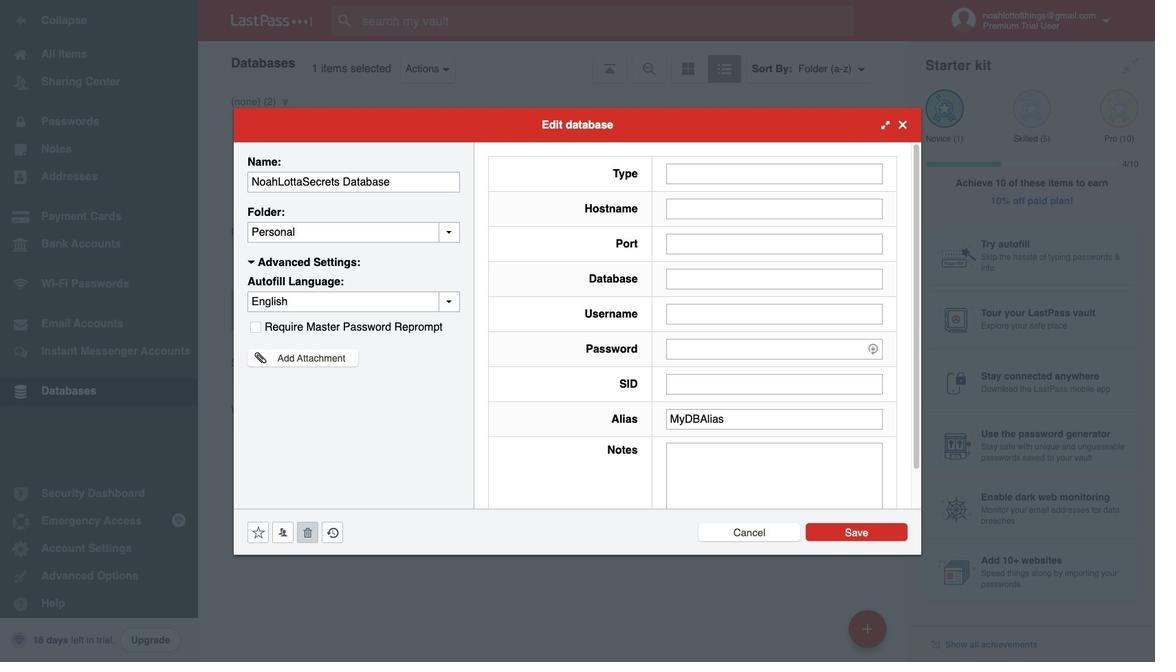 Task type: locate. For each thing, give the bounding box(es) containing it.
lastpass image
[[231, 14, 312, 27]]

vault options navigation
[[198, 41, 909, 83]]

None password field
[[666, 339, 883, 359]]

Search search field
[[331, 6, 881, 36]]

main navigation navigation
[[0, 0, 198, 662]]

None text field
[[666, 163, 883, 184], [248, 172, 460, 192], [248, 222, 460, 242], [666, 268, 883, 289], [666, 442, 883, 528], [666, 163, 883, 184], [248, 172, 460, 192], [248, 222, 460, 242], [666, 268, 883, 289], [666, 442, 883, 528]]

new item navigation
[[844, 606, 895, 662]]

None text field
[[666, 198, 883, 219], [666, 233, 883, 254], [666, 304, 883, 324], [666, 374, 883, 394], [666, 409, 883, 429], [666, 198, 883, 219], [666, 233, 883, 254], [666, 304, 883, 324], [666, 374, 883, 394], [666, 409, 883, 429]]

dialog
[[234, 108, 921, 555]]



Task type: describe. For each thing, give the bounding box(es) containing it.
search my vault text field
[[331, 6, 881, 36]]

new item image
[[863, 624, 872, 634]]



